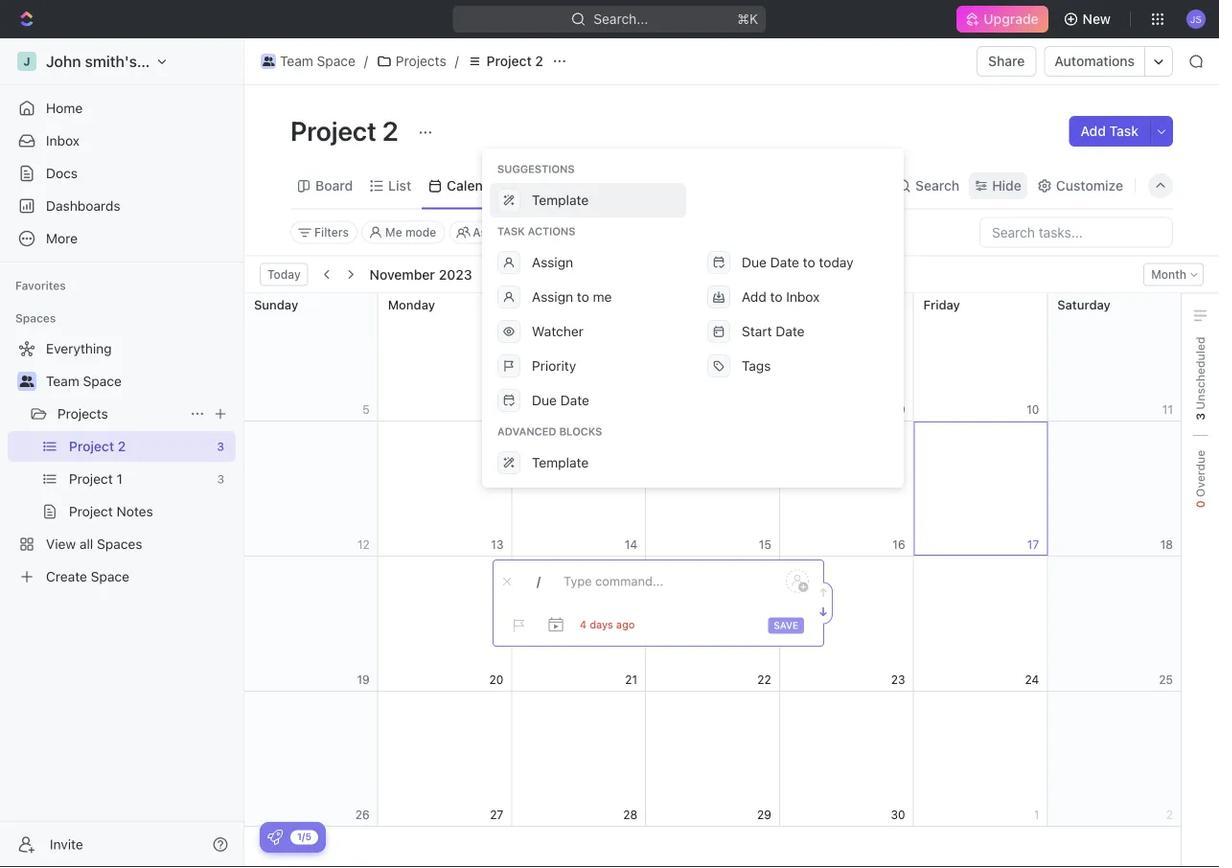 Task type: vqa. For each thing, say whether or not it's contained in the screenshot.
Add Task's The Add
yes



Task type: describe. For each thing, give the bounding box(es) containing it.
new button
[[1056, 4, 1123, 35]]

project 2 link
[[463, 50, 548, 73]]

invite
[[50, 837, 83, 853]]

add for add task
[[1081, 123, 1107, 139]]

save
[[774, 620, 799, 631]]

assign for assign
[[532, 255, 574, 270]]

advanced
[[498, 426, 557, 438]]

team space link inside tree
[[46, 366, 232, 397]]

friday
[[924, 298, 961, 312]]

projects inside tree
[[58, 406, 108, 422]]

task actions
[[498, 225, 576, 238]]

start
[[742, 324, 772, 339]]

onboarding checklist button image
[[268, 830, 283, 846]]

suggestions
[[498, 163, 575, 175]]

calendar link
[[443, 173, 504, 199]]

show closed button
[[542, 221, 645, 244]]

19
[[357, 674, 370, 687]]

0 horizontal spatial /
[[364, 53, 368, 69]]

tree inside the "sidebar" navigation
[[8, 334, 236, 593]]

0 vertical spatial team space
[[280, 53, 356, 69]]

1 horizontal spatial /
[[455, 53, 459, 69]]

search...
[[594, 11, 649, 27]]

dashboards
[[46, 198, 120, 214]]

1 horizontal spatial project
[[487, 53, 532, 69]]

inbox inside the "sidebar" navigation
[[46, 133, 80, 149]]

row containing 26
[[245, 692, 1182, 828]]

docs
[[46, 165, 78, 181]]

26
[[356, 809, 370, 822]]

today
[[819, 255, 854, 270]]

actions
[[528, 225, 576, 238]]

home link
[[8, 93, 236, 124]]

due for due date
[[532, 393, 557, 409]]

onboarding checklist button element
[[268, 830, 283, 846]]

customize button
[[1032, 173, 1130, 199]]

0 vertical spatial team
[[280, 53, 313, 69]]

0 vertical spatial space
[[317, 53, 356, 69]]

1 vertical spatial inbox
[[787, 289, 820, 305]]

date for due date to today
[[771, 255, 800, 270]]

upgrade
[[984, 11, 1039, 27]]

4 days ago button
[[580, 619, 635, 633]]

calendar
[[447, 178, 504, 194]]

days
[[590, 619, 613, 631]]

2 horizontal spatial /
[[537, 575, 541, 589]]

today button
[[260, 263, 308, 286]]

list link
[[385, 173, 412, 199]]

show closed
[[566, 226, 637, 239]]

projects link inside tree
[[58, 399, 182, 430]]

⌘k
[[738, 11, 759, 27]]

add to inbox
[[742, 289, 820, 305]]

date for start date
[[776, 324, 805, 339]]

3
[[1194, 413, 1208, 421]]

hide
[[993, 178, 1022, 194]]

me
[[593, 289, 612, 305]]

list
[[389, 178, 412, 194]]

overdue
[[1194, 451, 1208, 501]]

saturday
[[1058, 298, 1111, 312]]

Search tasks... text field
[[981, 218, 1173, 247]]

due for due date to today
[[742, 255, 767, 270]]

1 horizontal spatial projects
[[396, 53, 447, 69]]

due date to today
[[742, 255, 854, 270]]

inbox link
[[8, 126, 236, 156]]

automations
[[1055, 53, 1135, 69]]

2 horizontal spatial to
[[803, 255, 816, 270]]

25
[[1160, 674, 1174, 687]]

tags
[[742, 358, 771, 374]]

customize
[[1057, 178, 1124, 194]]

4 days ago
[[580, 619, 635, 631]]

advanced blocks
[[498, 426, 603, 438]]

18
[[1161, 538, 1174, 552]]

1 horizontal spatial team space link
[[256, 50, 360, 73]]

1 horizontal spatial 2
[[536, 53, 544, 69]]

tuesday
[[522, 298, 572, 312]]

24
[[1026, 674, 1040, 687]]

row containing 17
[[245, 422, 1182, 557]]

table link
[[536, 173, 574, 199]]

date for due date
[[561, 393, 590, 409]]

hide button
[[970, 173, 1028, 199]]

board
[[316, 178, 353, 194]]

dashboards link
[[8, 191, 236, 222]]



Task type: locate. For each thing, give the bounding box(es) containing it.
1 horizontal spatial projects link
[[372, 50, 451, 73]]

project
[[487, 53, 532, 69], [291, 115, 377, 146]]

1 vertical spatial projects link
[[58, 399, 182, 430]]

grid containing sunday
[[244, 123, 1182, 868]]

17
[[1028, 538, 1040, 552]]

docs link
[[8, 158, 236, 189]]

sunday
[[254, 298, 298, 312]]

28
[[624, 809, 638, 822]]

1 vertical spatial project
[[291, 115, 377, 146]]

template up actions
[[532, 192, 589, 208]]

23
[[892, 674, 906, 687]]

space right user group image
[[83, 374, 122, 389]]

inbox up docs at the left top
[[46, 133, 80, 149]]

to left me at the top
[[577, 289, 590, 305]]

assign to me
[[532, 289, 612, 305]]

date up add to inbox
[[771, 255, 800, 270]]

thursday
[[790, 298, 846, 312]]

20
[[490, 674, 504, 687]]

tree
[[8, 334, 236, 593]]

date
[[771, 255, 800, 270], [776, 324, 805, 339], [561, 393, 590, 409]]

closed
[[600, 226, 637, 239]]

team right user group icon
[[280, 53, 313, 69]]

0 vertical spatial date
[[771, 255, 800, 270]]

due
[[742, 255, 767, 270], [532, 393, 557, 409]]

task up customize
[[1110, 123, 1139, 139]]

0 horizontal spatial team space link
[[46, 366, 232, 397]]

1 vertical spatial date
[[776, 324, 805, 339]]

1 vertical spatial team
[[46, 374, 79, 389]]

0 horizontal spatial to
[[577, 289, 590, 305]]

to for assign to me
[[577, 289, 590, 305]]

0 vertical spatial due
[[742, 255, 767, 270]]

0 horizontal spatial due
[[532, 393, 557, 409]]

inbox
[[46, 133, 80, 149], [787, 289, 820, 305]]

table
[[540, 178, 574, 194]]

21
[[626, 674, 638, 687]]

set priority element
[[503, 612, 532, 641]]

1 horizontal spatial team space
[[280, 53, 356, 69]]

wednesday
[[656, 298, 725, 312]]

add
[[1081, 123, 1107, 139], [742, 289, 767, 305]]

1 vertical spatial 2
[[383, 115, 399, 146]]

tree containing team space
[[8, 334, 236, 593]]

monday
[[388, 298, 435, 312]]

show
[[566, 226, 597, 239]]

projects link
[[372, 50, 451, 73], [58, 399, 182, 430]]

1 vertical spatial due
[[532, 393, 557, 409]]

2
[[536, 53, 544, 69], [383, 115, 399, 146]]

start date
[[742, 324, 805, 339]]

1 horizontal spatial space
[[317, 53, 356, 69]]

2 vertical spatial date
[[561, 393, 590, 409]]

0
[[1194, 501, 1208, 508]]

0 horizontal spatial add
[[742, 289, 767, 305]]

space
[[317, 53, 356, 69], [83, 374, 122, 389]]

1 horizontal spatial team
[[280, 53, 313, 69]]

1 vertical spatial task
[[498, 225, 525, 238]]

29
[[758, 809, 772, 822]]

2 row from the top
[[245, 422, 1182, 557]]

4
[[580, 619, 587, 631]]

row containing 19
[[245, 557, 1182, 692]]

automations button
[[1046, 47, 1145, 76]]

priority
[[532, 358, 577, 374]]

add up customize
[[1081, 123, 1107, 139]]

favorites button
[[8, 274, 74, 297]]

1 horizontal spatial project 2
[[487, 53, 544, 69]]

new
[[1083, 11, 1111, 27]]

team inside tree
[[46, 374, 79, 389]]

1 vertical spatial team space
[[46, 374, 122, 389]]

today
[[268, 268, 301, 281]]

0 vertical spatial assign
[[532, 255, 574, 270]]

task inside button
[[1110, 123, 1139, 139]]

add for add to inbox
[[742, 289, 767, 305]]

1 template from the top
[[532, 192, 589, 208]]

0 vertical spatial 2
[[536, 53, 544, 69]]

0 horizontal spatial space
[[83, 374, 122, 389]]

user group image
[[263, 57, 275, 66]]

team space inside tree
[[46, 374, 122, 389]]

0 horizontal spatial team space
[[46, 374, 122, 389]]

1 horizontal spatial inbox
[[787, 289, 820, 305]]

space right user group icon
[[317, 53, 356, 69]]

add task
[[1081, 123, 1139, 139]]

team right user group image
[[46, 374, 79, 389]]

1 vertical spatial projects
[[58, 406, 108, 422]]

1/5
[[297, 832, 312, 843]]

upgrade link
[[957, 6, 1049, 33]]

0 vertical spatial template
[[532, 192, 589, 208]]

to
[[803, 255, 816, 270], [577, 289, 590, 305], [771, 289, 783, 305]]

4 row from the top
[[245, 692, 1182, 828]]

0 vertical spatial add
[[1081, 123, 1107, 139]]

blocks
[[560, 426, 603, 438]]

assign up "watcher"
[[532, 289, 574, 305]]

0 horizontal spatial project 2
[[291, 115, 404, 146]]

to up start date
[[771, 289, 783, 305]]

1 vertical spatial assign
[[532, 289, 574, 305]]

to left today
[[803, 255, 816, 270]]

team space right user group image
[[46, 374, 122, 389]]

1 horizontal spatial add
[[1081, 123, 1107, 139]]

0 vertical spatial task
[[1110, 123, 1139, 139]]

task left actions
[[498, 225, 525, 238]]

set priority image
[[503, 612, 532, 641]]

0 horizontal spatial inbox
[[46, 133, 80, 149]]

1 vertical spatial team space link
[[46, 366, 232, 397]]

1 vertical spatial add
[[742, 289, 767, 305]]

date up blocks
[[561, 393, 590, 409]]

user group image
[[20, 376, 34, 387]]

0 horizontal spatial projects link
[[58, 399, 182, 430]]

3 row from the top
[[245, 557, 1182, 692]]

22
[[758, 674, 772, 687]]

spaces
[[15, 312, 56, 325]]

template down advanced blocks
[[532, 455, 589, 471]]

add task button
[[1070, 116, 1151, 147]]

1 horizontal spatial task
[[1110, 123, 1139, 139]]

sidebar navigation
[[0, 38, 245, 868]]

1 vertical spatial project 2
[[291, 115, 404, 146]]

1 horizontal spatial due
[[742, 255, 767, 270]]

0 vertical spatial project
[[487, 53, 532, 69]]

assignees
[[473, 226, 530, 239]]

team
[[280, 53, 313, 69], [46, 374, 79, 389]]

0 vertical spatial team space link
[[256, 50, 360, 73]]

assignees button
[[449, 221, 539, 244]]

team space link
[[256, 50, 360, 73], [46, 366, 232, 397]]

30
[[891, 809, 906, 822]]

projects
[[396, 53, 447, 69], [58, 406, 108, 422]]

assign for assign to me
[[532, 289, 574, 305]]

grid
[[244, 123, 1182, 868]]

0 vertical spatial project 2
[[487, 53, 544, 69]]

row
[[245, 287, 1182, 422], [245, 422, 1182, 557], [245, 557, 1182, 692], [245, 692, 1182, 828]]

add inside button
[[1081, 123, 1107, 139]]

0 vertical spatial projects link
[[372, 50, 451, 73]]

search
[[916, 178, 960, 194]]

0 horizontal spatial projects
[[58, 406, 108, 422]]

board link
[[312, 173, 353, 199]]

add up 'start'
[[742, 289, 767, 305]]

to for add to inbox
[[771, 289, 783, 305]]

0 horizontal spatial 2
[[383, 115, 399, 146]]

due date
[[532, 393, 590, 409]]

0 horizontal spatial task
[[498, 225, 525, 238]]

0 vertical spatial projects
[[396, 53, 447, 69]]

search button
[[891, 173, 966, 199]]

team space right user group icon
[[280, 53, 356, 69]]

27
[[490, 809, 504, 822]]

home
[[46, 100, 83, 116]]

assign down actions
[[532, 255, 574, 270]]

0 vertical spatial inbox
[[46, 133, 80, 149]]

watcher
[[532, 324, 584, 339]]

1 row from the top
[[245, 287, 1182, 422]]

project 2
[[487, 53, 544, 69], [291, 115, 404, 146]]

2 template from the top
[[532, 455, 589, 471]]

/
[[364, 53, 368, 69], [455, 53, 459, 69], [537, 575, 541, 589]]

1 horizontal spatial to
[[771, 289, 783, 305]]

0 horizontal spatial team
[[46, 374, 79, 389]]

assign
[[532, 255, 574, 270], [532, 289, 574, 305]]

0 horizontal spatial project
[[291, 115, 377, 146]]

share
[[989, 53, 1026, 69]]

share button
[[977, 46, 1037, 77]]

due up add to inbox
[[742, 255, 767, 270]]

space inside tree
[[83, 374, 122, 389]]

1 vertical spatial space
[[83, 374, 122, 389]]

ago
[[617, 619, 635, 631]]

inbox down due date to today
[[787, 289, 820, 305]]

unscheduled
[[1194, 337, 1208, 413]]

1 vertical spatial template
[[532, 455, 589, 471]]

due up advanced blocks
[[532, 393, 557, 409]]

task
[[1110, 123, 1139, 139], [498, 225, 525, 238]]

2 assign from the top
[[532, 289, 574, 305]]

1 assign from the top
[[532, 255, 574, 270]]

date right 'start'
[[776, 324, 805, 339]]

favorites
[[15, 279, 66, 292]]



